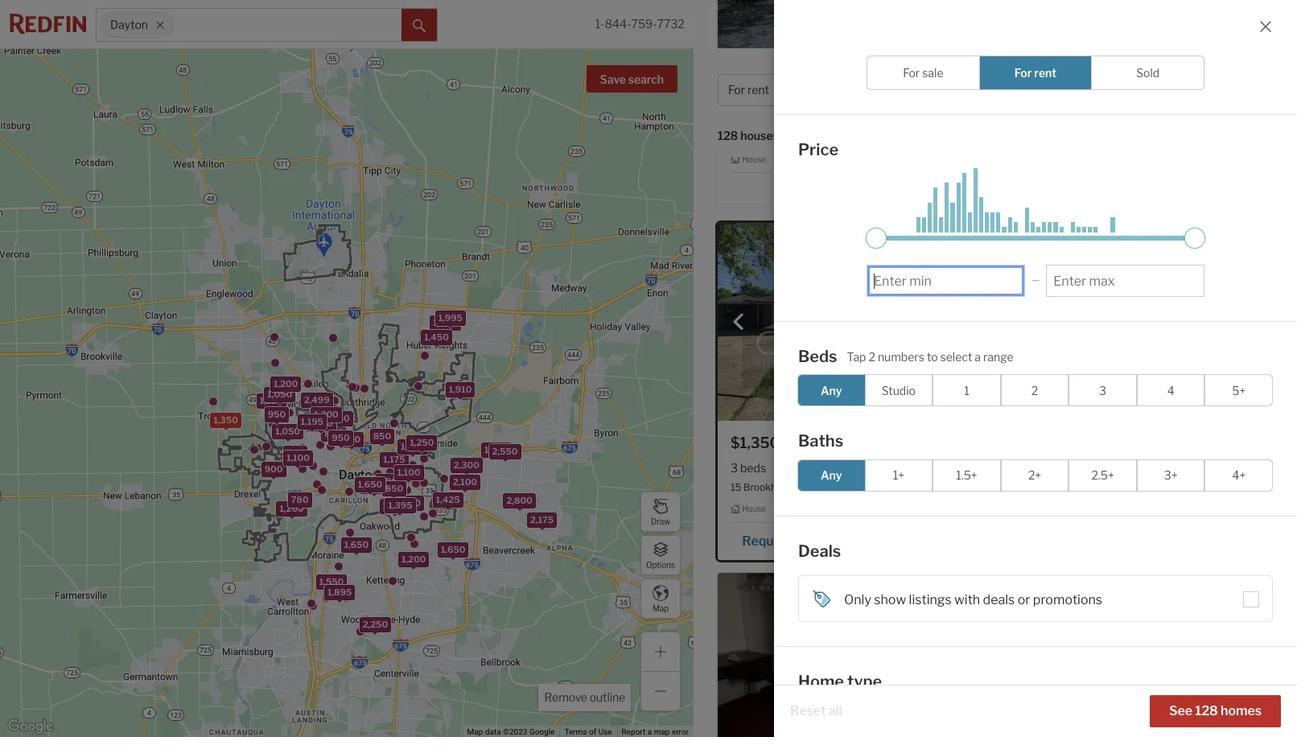 Task type: vqa. For each thing, say whether or not it's contained in the screenshot.
'a' to the bottom
yes



Task type: locate. For each thing, give the bounding box(es) containing it.
select
[[940, 350, 972, 363]]

0 horizontal spatial 1,350
[[214, 414, 238, 426]]

beds
[[740, 111, 766, 125], [1024, 111, 1050, 125], [740, 461, 766, 475], [1024, 461, 1050, 475]]

a left range on the right
[[975, 350, 981, 363]]

all filters
[[1107, 83, 1153, 97]]

0 vertical spatial 1,250
[[309, 417, 333, 429]]

Enter min text field
[[874, 273, 1018, 288]]

1 vertical spatial map
[[467, 728, 483, 736]]

1 horizontal spatial 128
[[1195, 703, 1218, 719]]

0 horizontal spatial 2
[[869, 350, 875, 363]]

1 horizontal spatial map
[[653, 603, 669, 613]]

3 up 15
[[731, 461, 738, 475]]

0 horizontal spatial — sq ft
[[831, 461, 868, 475]]

1 horizontal spatial rent
[[799, 129, 822, 143]]

1 horizontal spatial 1,100
[[286, 452, 310, 463]]

1 vertical spatial 1,050
[[275, 425, 300, 437]]

1 vertical spatial beds
[[798, 346, 837, 366]]

beds down "$1,000"
[[1024, 111, 1050, 125]]

for up beds / baths
[[1015, 66, 1032, 80]]

request a tour button
[[731, 528, 849, 552]]

—
[[1031, 274, 1040, 286], [831, 461, 841, 475], [1117, 461, 1126, 475]]

3 left 4 checkbox
[[1099, 383, 1107, 397]]

any inside "option"
[[821, 468, 842, 482]]

sq up 45405
[[863, 111, 875, 125]]

1 horizontal spatial a
[[796, 533, 803, 549]]

4 left 2+
[[1015, 461, 1022, 475]]

1 horizontal spatial baths
[[1009, 83, 1039, 97]]

0 vertical spatial for rent
[[1015, 66, 1057, 80]]

1,550
[[319, 575, 344, 587]]

1,100 down 1,195
[[286, 452, 310, 463]]

0 vertical spatial 2
[[1015, 111, 1022, 125]]

1 horizontal spatial /mo
[[1065, 85, 1092, 102]]

1.5 baths down the $1,000 /mo
[[1059, 111, 1106, 125]]

2 vertical spatial 1,100
[[397, 467, 421, 478]]

2,800
[[506, 494, 533, 505]]

2 — sq ft from the left
[[1117, 461, 1153, 475]]

— sq ft up 45426
[[831, 461, 868, 475]]

3+
[[1164, 468, 1178, 482]]

0 vertical spatial 3
[[1099, 383, 1107, 397]]

map for map data ©2023 google
[[467, 728, 483, 736]]

hrs
[[1050, 583, 1067, 593]]

a left tour
[[796, 533, 803, 549]]

850 up the 1,525
[[385, 482, 403, 494]]

1,995
[[438, 312, 463, 323]]

4 inside checkbox
[[1167, 383, 1175, 397]]

$1,350
[[731, 435, 780, 451]]

search
[[628, 72, 664, 86]]

1,100 left '2,499'
[[260, 395, 283, 406]]

rent inside option
[[1034, 66, 1057, 80]]

2 checkbox
[[1001, 374, 1069, 406]]

15 brookhaven dr, dayton, oh 45426
[[731, 481, 898, 493]]

1 horizontal spatial 2
[[1015, 111, 1022, 125]]

0 horizontal spatial rent
[[748, 83, 769, 97]]

or
[[1018, 592, 1030, 608]]

0 horizontal spatial —
[[831, 461, 841, 475]]

2 horizontal spatial 2
[[1032, 383, 1038, 397]]

0 horizontal spatial 1,250
[[309, 417, 333, 429]]

sq up 45424
[[1130, 461, 1142, 475]]

error
[[672, 728, 689, 736]]

draw
[[651, 516, 670, 526]]

for down 3.5
[[781, 129, 797, 143]]

1 horizontal spatial 1,350
[[401, 440, 425, 452]]

dayton
[[110, 18, 148, 32]]

2 beds
[[1015, 111, 1050, 125]]

— for 1.5 baths
[[831, 461, 841, 475]]

draw button
[[641, 492, 681, 532]]

dayton, for 3685 briar pl, dayton, oh 45405
[[795, 132, 829, 144]]

1.5 baths up dr,
[[775, 461, 822, 475]]

map inside button
[[653, 603, 669, 613]]

0 horizontal spatial 1.5 baths
[[775, 461, 822, 475]]

0 vertical spatial beds
[[973, 83, 1000, 97]]

2 any from the top
[[821, 468, 842, 482]]

1.5
[[1059, 111, 1074, 125], [775, 461, 790, 475]]

995
[[286, 447, 304, 458]]

ft
[[878, 111, 886, 125], [1162, 111, 1170, 125], [859, 461, 868, 475], [1145, 461, 1153, 475]]

sq
[[863, 111, 875, 125], [1147, 111, 1159, 125], [844, 461, 857, 475], [1130, 461, 1142, 475]]

for
[[903, 66, 920, 80], [1015, 66, 1032, 80], [728, 83, 745, 97]]

850 down '2,499'
[[325, 427, 343, 439]]

2 vertical spatial a
[[648, 728, 652, 736]]

favorite button checkbox
[[953, 84, 974, 105]]

beds up 6807
[[1024, 461, 1050, 475]]

ago
[[1069, 583, 1087, 593]]

for
[[785, 65, 809, 86], [781, 129, 797, 143]]

4
[[1167, 383, 1175, 397], [1015, 461, 1022, 475]]

0 vertical spatial for
[[785, 65, 809, 86]]

0 vertical spatial 1.5
[[1059, 111, 1074, 125]]

rent up "$1,000"
[[1034, 66, 1057, 80]]

house inside button
[[892, 83, 926, 97]]

1 vertical spatial 2
[[869, 350, 875, 363]]

a left map
[[648, 728, 652, 736]]

1,650
[[433, 317, 458, 328], [358, 478, 383, 490], [344, 539, 369, 550], [441, 543, 466, 554]]

2 horizontal spatial 1,100
[[397, 467, 421, 478]]

1 vertical spatial for
[[781, 129, 797, 143]]

beds for 3 beds
[[740, 461, 766, 475]]

0 horizontal spatial 4
[[1015, 461, 1022, 475]]

1,100 down 1,175
[[397, 467, 421, 478]]

ft up 45424
[[1145, 461, 1153, 475]]

Any radio
[[797, 459, 866, 491]]

1 horizontal spatial beds
[[973, 83, 1000, 97]]

1 horizontal spatial 3
[[1099, 383, 1107, 397]]

2 vertical spatial house
[[742, 504, 766, 514]]

map
[[653, 603, 669, 613], [467, 728, 483, 736]]

rent
[[813, 65, 854, 86]]

for inside button
[[728, 83, 745, 97]]

1,425
[[436, 494, 460, 505]]

1.5 down the $1,000 /mo
[[1059, 111, 1074, 125]]

beds up any checkbox
[[798, 346, 837, 366]]

2 horizontal spatial 1,350
[[1114, 111, 1144, 125]]

0 horizontal spatial 1,100
[[260, 395, 283, 406]]

terms of use
[[564, 728, 612, 736]]

4 for 4
[[1167, 383, 1175, 397]]

2 right 1 checkbox
[[1032, 383, 1038, 397]]

for left rent
[[785, 65, 809, 86]]

1 vertical spatial for rent
[[728, 83, 769, 97]]

— sq ft up 45424
[[1117, 461, 1153, 475]]

1,050 up 995
[[275, 425, 300, 437]]

2 right 'tap'
[[869, 350, 875, 363]]

outline
[[590, 690, 625, 704]]

any right dr,
[[821, 468, 842, 482]]

terms of use link
[[564, 728, 612, 736]]

2 for 2 beds
[[1015, 111, 1022, 125]]

2 inside "checkbox"
[[1032, 383, 1038, 397]]

0 vertical spatial 128
[[718, 129, 738, 143]]

3 for 3 beds
[[731, 461, 738, 475]]

any left studio
[[821, 383, 842, 397]]

0 horizontal spatial for
[[728, 83, 745, 97]]

ft up 45426
[[859, 461, 868, 475]]

baths up the 6807 alter rd, dayton, oh 45424
[[1078, 461, 1108, 475]]

tap
[[847, 350, 866, 363]]

0 horizontal spatial 1.5
[[775, 461, 790, 475]]

rd,
[[1066, 481, 1081, 493]]

for rent up 5 beds
[[728, 83, 769, 97]]

oh for 15 brookhaven dr, dayton, oh 45426
[[851, 481, 865, 493]]

1,000 up the 1,525
[[362, 478, 388, 489]]

0 vertical spatial /mo
[[1065, 85, 1092, 102]]

850 up 1,175
[[373, 430, 391, 441]]

1 vertical spatial baths
[[798, 431, 843, 451]]

0 vertical spatial 4
[[1167, 383, 1175, 397]]

beds left /
[[973, 83, 1000, 97]]

save search button
[[586, 65, 678, 93]]

house down brookhaven
[[742, 504, 766, 514]]

tour
[[806, 533, 831, 549]]

1,050 left '2,499'
[[267, 388, 292, 399]]

see
[[1169, 703, 1193, 719]]

beds
[[973, 83, 1000, 97], [798, 346, 837, 366]]

2 horizontal spatial a
[[975, 350, 981, 363]]

3
[[1099, 383, 1107, 397], [731, 461, 738, 475]]

1 horizontal spatial 1.5
[[1059, 111, 1074, 125]]

Studio checkbox
[[865, 374, 933, 406]]

any for 1+
[[821, 468, 842, 482]]

0 horizontal spatial beds
[[798, 346, 837, 366]]

— sq ft
[[831, 461, 868, 475], [1117, 461, 1153, 475]]

/mo up dr,
[[780, 435, 807, 451]]

1 horizontal spatial 1.5 baths
[[1059, 111, 1106, 125]]

/
[[1002, 83, 1006, 97]]

1 vertical spatial 1,100
[[286, 452, 310, 463]]

0 vertical spatial 1,350
[[1114, 111, 1144, 125]]

map left data
[[467, 728, 483, 736]]

1 vertical spatial 4
[[1015, 461, 1022, 475]]

0 horizontal spatial a
[[648, 728, 652, 736]]

any
[[821, 383, 842, 397], [821, 468, 842, 482]]

beds down $1,350
[[740, 461, 766, 475]]

2,175
[[530, 514, 554, 525]]

any for studio
[[821, 383, 842, 397]]

759-
[[631, 17, 657, 31]]

$2,499
[[731, 85, 782, 102]]

1 — sq ft from the left
[[831, 461, 868, 475]]

0 vertical spatial baths
[[1009, 83, 1039, 97]]

0 horizontal spatial baths
[[798, 431, 843, 451]]

1,100
[[260, 395, 283, 406], [286, 452, 310, 463], [397, 467, 421, 478]]

35
[[1038, 583, 1049, 593]]

baths up dr,
[[792, 461, 822, 475]]

option group
[[867, 56, 1205, 90], [797, 374, 1273, 406], [797, 459, 1273, 491], [798, 700, 1273, 737]]

baths up 3685 briar pl, dayton, oh 45405
[[795, 111, 824, 125]]

None checkbox
[[1039, 700, 1153, 737]]

a for request a tour
[[796, 533, 803, 549]]

ft down "sold" option
[[1162, 111, 1170, 125]]

1,525
[[383, 500, 407, 512]]

0 horizontal spatial /mo
[[780, 435, 807, 451]]

1 horizontal spatial —
[[1031, 274, 1040, 286]]

1 horizontal spatial for
[[903, 66, 920, 80]]

1 horizontal spatial for rent
[[1015, 66, 1057, 80]]

rent up 5 beds
[[748, 83, 769, 97]]

1,450
[[424, 331, 449, 342]]

option group containing for sale
[[867, 56, 1205, 90]]

1,195
[[301, 416, 323, 427]]

1 vertical spatial 1,250
[[410, 437, 434, 448]]

baths for 2 beds
[[1076, 111, 1106, 125]]

4 right 3 option on the bottom right
[[1167, 383, 1175, 397]]

sq down the filters
[[1147, 111, 1159, 125]]

128 right see
[[1195, 703, 1218, 719]]

1 vertical spatial 128
[[1195, 703, 1218, 719]]

2.5 baths
[[1059, 461, 1108, 475]]

brookhaven
[[744, 481, 798, 493]]

1 any from the top
[[821, 383, 842, 397]]

a inside button
[[796, 533, 803, 549]]

only show listings with deals or promotions
[[844, 592, 1103, 608]]

beds inside button
[[973, 83, 1000, 97]]

950
[[268, 408, 286, 420], [332, 413, 350, 424], [332, 432, 350, 443], [342, 433, 361, 445]]

4+ radio
[[1205, 459, 1273, 491]]

baths up any "option"
[[798, 431, 843, 451]]

rent down 3.5 baths at right top
[[799, 129, 822, 143]]

1 vertical spatial 1,350
[[214, 414, 238, 426]]

oh left 45426
[[851, 481, 865, 493]]

1,895
[[327, 586, 352, 598]]

1 vertical spatial 1.5
[[775, 461, 790, 475]]

4 beds
[[1015, 461, 1050, 475]]

1.5 for $1,000
[[1059, 111, 1074, 125]]

baths down all filters 'button'
[[1076, 111, 1106, 125]]

house down houses
[[742, 154, 766, 164]]

to
[[927, 350, 938, 363]]

3 inside option
[[1099, 383, 1107, 397]]

0 vertical spatial 1.5 baths
[[1059, 111, 1106, 125]]

Any checkbox
[[797, 374, 866, 406]]

0 horizontal spatial 128
[[718, 129, 738, 143]]

beds for 2 beds
[[1024, 111, 1050, 125]]

128 down 5
[[718, 129, 738, 143]]

filters
[[1123, 83, 1153, 97]]

1 vertical spatial rent
[[748, 83, 769, 97]]

2 horizontal spatial —
[[1117, 461, 1126, 475]]

baths right /
[[1009, 83, 1039, 97]]

1 vertical spatial any
[[821, 468, 842, 482]]

0 vertical spatial 1,100
[[260, 395, 283, 406]]

2 down beds / baths button at the top of the page
[[1015, 111, 1022, 125]]

home
[[798, 672, 844, 691]]

2 horizontal spatial for
[[1015, 66, 1032, 80]]

0 vertical spatial any
[[821, 383, 842, 397]]

house down for sale
[[892, 83, 926, 97]]

for rent inside button
[[728, 83, 769, 97]]

for rent inside option
[[1015, 66, 1057, 80]]

remove outline
[[544, 690, 625, 704]]

oh left 45424
[[1120, 481, 1134, 493]]

2+ radio
[[1001, 459, 1069, 491]]

None search field
[[174, 9, 402, 41]]

1 vertical spatial a
[[796, 533, 803, 549]]

baths for 3 beds
[[792, 461, 822, 475]]

1.5+ radio
[[933, 459, 1001, 491]]

remove outline button
[[539, 684, 631, 711]]

None checkbox
[[798, 700, 912, 737], [919, 700, 1032, 737], [1159, 700, 1273, 737], [798, 700, 912, 737], [919, 700, 1032, 737], [1159, 700, 1273, 737]]

1 checkbox
[[933, 374, 1001, 406]]

1.5 up brookhaven
[[775, 461, 790, 475]]

photo of 6807 alter rd, dayton, oh 45424 image
[[1002, 223, 1271, 421]]

2 horizontal spatial rent
[[1034, 66, 1057, 80]]

1,700
[[484, 444, 509, 455]]

6807 alter rd, dayton, oh 45424
[[1015, 481, 1167, 493]]

beds up houses
[[740, 111, 766, 125]]

0 vertical spatial house
[[892, 83, 926, 97]]

2 vertical spatial 1,350
[[401, 440, 425, 452]]

1,000 down 1,175
[[379, 475, 404, 487]]

2 vertical spatial 2
[[1032, 383, 1038, 397]]

beds for 4 beds
[[1024, 461, 1050, 475]]

house button
[[882, 74, 956, 106]]

1 vertical spatial 1.5 baths
[[775, 461, 822, 475]]

oh down 3,151
[[832, 132, 846, 144]]

1 horizontal spatial 4
[[1167, 383, 1175, 397]]

of
[[589, 728, 596, 736]]

report a map error link
[[622, 728, 689, 736]]

see 128 homes button
[[1150, 695, 1281, 727]]

0 vertical spatial map
[[653, 603, 669, 613]]

1 vertical spatial /mo
[[780, 435, 807, 451]]

5+ checkbox
[[1205, 374, 1273, 406]]

houses
[[740, 129, 779, 143]]

2,550
[[492, 445, 518, 457]]

baths for 4 beds
[[1078, 461, 1108, 475]]

0 vertical spatial a
[[975, 350, 981, 363]]

1 horizontal spatial — sq ft
[[1117, 461, 1153, 475]]

for left sale
[[903, 66, 920, 80]]

for for for sale option
[[903, 66, 920, 80]]

1,000
[[379, 475, 404, 487], [362, 478, 388, 489]]

1.5 for $1,350
[[775, 461, 790, 475]]

1,350 sq ft
[[1114, 111, 1170, 125]]

/mo left all
[[1065, 85, 1092, 102]]

0 horizontal spatial 3
[[731, 461, 738, 475]]

range
[[983, 350, 1014, 363]]

for up 5
[[728, 83, 745, 97]]

0 horizontal spatial for rent
[[728, 83, 769, 97]]

1 vertical spatial 3
[[731, 461, 738, 475]]

map for map
[[653, 603, 669, 613]]

0 vertical spatial rent
[[1034, 66, 1057, 80]]

any inside checkbox
[[821, 383, 842, 397]]

map down options at bottom
[[653, 603, 669, 613]]

baths
[[795, 111, 824, 125], [1076, 111, 1106, 125], [792, 461, 822, 475], [1078, 461, 1108, 475]]

beds / baths
[[973, 83, 1039, 97]]

0 horizontal spatial map
[[467, 728, 483, 736]]

5+
[[1232, 383, 1246, 397]]

photo of 60 rogge st, dayton, oh 45409 image
[[718, 573, 987, 737]]

ft up 45405
[[878, 111, 886, 125]]

for rent up "$1,000"
[[1015, 66, 1057, 80]]



Task type: describe. For each thing, give the bounding box(es) containing it.
beds for beds / baths
[[973, 83, 1000, 97]]

maximum price slider
[[1185, 227, 1205, 248]]

4+
[[1232, 468, 1246, 482]]

3 checkbox
[[1069, 374, 1137, 406]]

minimum price slider
[[866, 227, 887, 248]]

2.5
[[1059, 461, 1076, 475]]

for for for rent option
[[1015, 66, 1032, 80]]

4 checkbox
[[1137, 374, 1205, 406]]

google image
[[4, 716, 57, 737]]

1,175
[[383, 454, 405, 465]]

promotions
[[1033, 592, 1103, 608]]

studio
[[882, 383, 916, 397]]

780
[[291, 494, 309, 505]]

photo of 2100 rugby rd, dayton, oh 45406 image
[[1002, 573, 1271, 737]]

request a tour
[[742, 533, 831, 549]]

data
[[485, 728, 501, 736]]

map button
[[641, 579, 681, 619]]

7732
[[657, 17, 685, 31]]

terms
[[564, 728, 587, 736]]

deals
[[798, 541, 841, 560]]

alter
[[1042, 481, 1064, 493]]

1.5+
[[956, 468, 977, 482]]

— sq ft for 2.5 baths
[[1117, 461, 1153, 475]]

dayton, for 6807 alter rd, dayton, oh 45424
[[1083, 481, 1118, 493]]

map
[[654, 728, 670, 736]]

1+
[[893, 468, 905, 482]]

/mo for $1,350
[[780, 435, 807, 451]]

briar
[[758, 132, 780, 144]]

photo of 128 jay st unit 128, dayton, oh 45410 image
[[1002, 0, 1271, 71]]

with
[[954, 592, 980, 608]]

Sold checkbox
[[1091, 56, 1205, 90]]

$1,000 /mo
[[1015, 85, 1092, 102]]

all
[[1107, 83, 1120, 97]]

2.5+
[[1092, 468, 1114, 482]]

sale
[[922, 66, 944, 80]]

home type
[[798, 672, 882, 691]]

4 for 4 beds
[[1015, 461, 1022, 475]]

beds for beds
[[798, 346, 837, 366]]

houses
[[718, 65, 781, 86]]

houses for rent in dayton, oh
[[718, 65, 972, 86]]

45426
[[867, 481, 898, 493]]

for rent button
[[718, 74, 800, 106]]

For rent checkbox
[[979, 56, 1092, 90]]

request
[[742, 533, 793, 549]]

remove dayton image
[[156, 20, 165, 30]]

— for 2.5 baths
[[1117, 461, 1126, 475]]

new
[[1016, 583, 1036, 593]]

6807
[[1015, 481, 1040, 493]]

— sq ft for 1.5 baths
[[831, 461, 868, 475]]

1 vertical spatial house
[[742, 154, 766, 164]]

tap 2 numbers to select a range
[[847, 350, 1014, 363]]

photo of 3685 briar pl, dayton, oh 45405 image
[[718, 0, 987, 71]]

dayton, for 15 brookhaven dr, dayton, oh 45426
[[814, 481, 849, 493]]

$1,350 /mo
[[731, 435, 807, 451]]

for sale
[[903, 66, 944, 80]]

1.5 baths for $1,350 /mo
[[775, 461, 822, 475]]

©2023
[[503, 728, 527, 736]]

3.5
[[775, 111, 792, 125]]

options
[[646, 560, 675, 569]]

45424
[[1136, 481, 1167, 493]]

all filters button
[[1077, 74, 1169, 106]]

sold
[[1136, 66, 1160, 80]]

favorite button image
[[953, 84, 974, 105]]

2+
[[1028, 468, 1041, 482]]

homes
[[1221, 703, 1262, 719]]

baths inside button
[[1009, 83, 1039, 97]]

3,151
[[833, 111, 860, 125]]

5
[[731, 111, 738, 125]]

2 vertical spatial rent
[[799, 129, 822, 143]]

2.5+ radio
[[1069, 459, 1137, 491]]

listings
[[909, 592, 952, 608]]

For sale checkbox
[[867, 56, 980, 90]]

submit search image
[[413, 19, 426, 32]]

3685 briar pl, dayton, oh 45405
[[731, 132, 880, 144]]

see 128 homes
[[1169, 703, 1262, 719]]

/mo for $1,000
[[1065, 85, 1092, 102]]

1,910
[[449, 384, 472, 395]]

oh for 6807 alter rd, dayton, oh 45424
[[1120, 481, 1134, 493]]

3+ radio
[[1137, 459, 1205, 491]]

3685
[[731, 132, 756, 144]]

1-844-759-7732 link
[[595, 17, 685, 31]]

1,395
[[388, 500, 412, 511]]

rent inside button
[[748, 83, 769, 97]]

1 horizontal spatial 1,250
[[410, 437, 434, 448]]

900
[[265, 463, 283, 475]]

5 beds
[[731, 111, 766, 125]]

oh right remove house image
[[945, 65, 972, 86]]

remove house image
[[934, 85, 944, 95]]

2 for 2 "checkbox" at right bottom
[[1032, 383, 1038, 397]]

3 beds
[[731, 461, 766, 475]]

128 inside button
[[1195, 703, 1218, 719]]

Enter max text field
[[1054, 273, 1197, 288]]

844-
[[605, 17, 631, 31]]

beds for 5 beds
[[740, 111, 766, 125]]

previous button image
[[731, 314, 747, 330]]

map region
[[0, 38, 762, 737]]

sq up the 15 brookhaven dr, dayton, oh 45426
[[844, 461, 857, 475]]

map data ©2023 google
[[467, 728, 555, 736]]

beds / baths button
[[962, 74, 1070, 106]]

baths for 5 beds
[[795, 111, 824, 125]]

oh for 3685 briar pl, dayton, oh 45405
[[832, 132, 846, 144]]

next button image
[[958, 314, 974, 330]]

1+ radio
[[865, 459, 933, 491]]

2,300
[[454, 459, 480, 470]]

photo of 15 brookhaven dr, dayton, oh 45426 image
[[718, 223, 987, 421]]

$1,000
[[1015, 85, 1065, 102]]

1-844-759-7732
[[595, 17, 685, 31]]

new 35 hrs ago
[[1016, 583, 1087, 593]]

a for report a map error
[[648, 728, 652, 736]]

1
[[964, 383, 969, 397]]

1-
[[595, 17, 605, 31]]

save
[[600, 72, 626, 86]]

3,151 sq ft
[[833, 111, 886, 125]]

1.5 baths for $1,000 /mo
[[1059, 111, 1106, 125]]

deals
[[983, 592, 1015, 608]]

3.5 baths
[[775, 111, 824, 125]]

3 for 3
[[1099, 383, 1107, 397]]

use
[[598, 728, 612, 736]]

128 houses for rent
[[718, 129, 822, 143]]

0 vertical spatial 1,050
[[267, 388, 292, 399]]

numbers
[[878, 350, 925, 363]]



